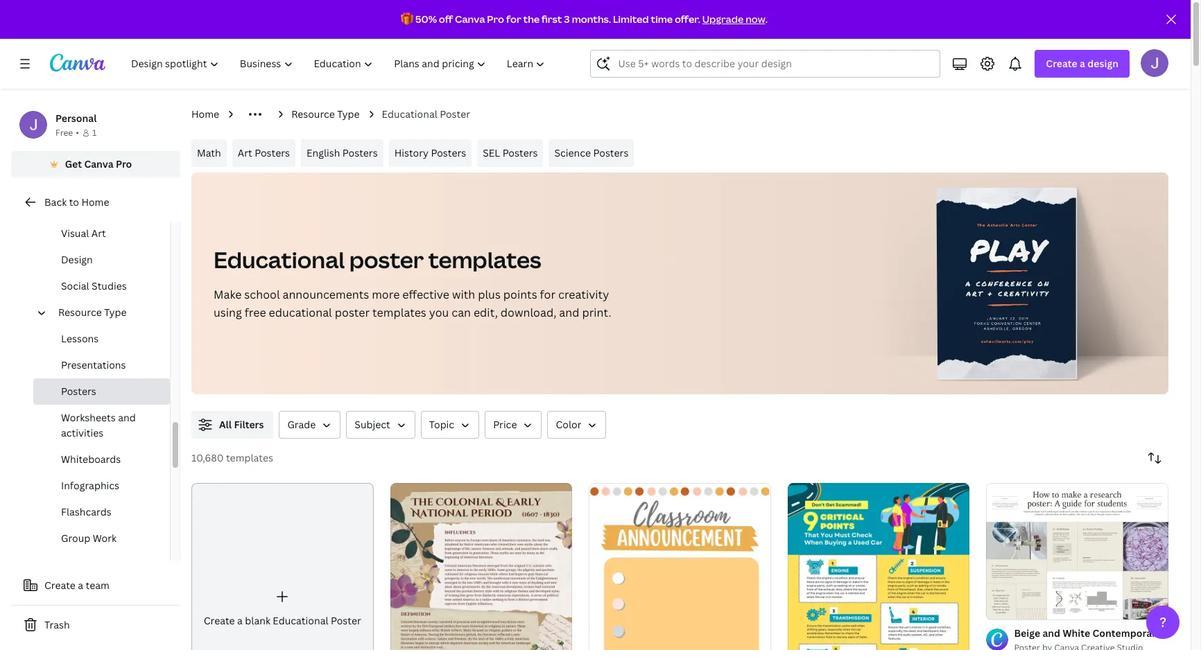 Task type: vqa. For each thing, say whether or not it's contained in the screenshot.
the middle Educational
yes



Task type: locate. For each thing, give the bounding box(es) containing it.
0 horizontal spatial home
[[81, 196, 109, 209]]

effective
[[402, 287, 449, 302]]

a left the design
[[1080, 57, 1085, 70]]

limited
[[613, 12, 649, 26]]

home up math
[[191, 107, 219, 121]]

1 vertical spatial art
[[91, 227, 106, 240]]

resource type inside button
[[58, 306, 127, 319]]

home
[[191, 107, 219, 121], [81, 196, 109, 209]]

create left blank
[[204, 614, 235, 628]]

type inside button
[[104, 306, 127, 319]]

0 vertical spatial educational
[[382, 107, 437, 121]]

1 horizontal spatial resource
[[291, 107, 335, 121]]

1 horizontal spatial 1
[[996, 604, 1000, 614]]

.
[[765, 12, 768, 26]]

a for blank
[[237, 614, 243, 628]]

2 vertical spatial templates
[[226, 451, 273, 465]]

create inside dropdown button
[[1046, 57, 1077, 70]]

templates down more
[[372, 305, 426, 320]]

art right math
[[238, 146, 252, 159]]

1 vertical spatial canva
[[84, 157, 113, 171]]

posters
[[255, 146, 290, 159], [342, 146, 378, 159], [431, 146, 466, 159], [502, 146, 538, 159], [593, 146, 629, 159], [61, 385, 96, 398]]

0 horizontal spatial pro
[[116, 157, 132, 171]]

of
[[1002, 604, 1012, 614]]

the
[[523, 12, 540, 26]]

create for create a blank educational poster
[[204, 614, 235, 628]]

english
[[307, 146, 340, 159]]

sel posters link
[[477, 139, 543, 167]]

1 vertical spatial educational
[[214, 245, 345, 275]]

1 vertical spatial resource type
[[58, 306, 127, 319]]

infographics link
[[33, 473, 170, 499]]

for left 'the'
[[506, 12, 521, 26]]

history
[[394, 146, 429, 159]]

math link
[[191, 139, 227, 167]]

poster up more
[[349, 245, 424, 275]]

resource up lessons
[[58, 306, 102, 319]]

lessons
[[61, 332, 99, 345]]

with
[[452, 287, 475, 302]]

off
[[439, 12, 453, 26]]

pro up the back to home link
[[116, 157, 132, 171]]

offer.
[[675, 12, 700, 26]]

poster down announcements
[[335, 305, 370, 320]]

top level navigation element
[[122, 50, 557, 78]]

educational up history
[[382, 107, 437, 121]]

poster
[[440, 107, 470, 121], [331, 614, 361, 628]]

0 horizontal spatial canva
[[84, 157, 113, 171]]

0 vertical spatial for
[[506, 12, 521, 26]]

2 horizontal spatial a
[[1080, 57, 1085, 70]]

design
[[1088, 57, 1119, 70]]

group work link
[[33, 526, 170, 552]]

0 vertical spatial canva
[[455, 12, 485, 26]]

0 horizontal spatial 1
[[92, 127, 97, 139]]

1 horizontal spatial poster
[[440, 107, 470, 121]]

0 vertical spatial and
[[559, 305, 579, 320]]

design
[[61, 253, 93, 266]]

1 horizontal spatial a
[[237, 614, 243, 628]]

1 horizontal spatial art
[[238, 146, 252, 159]]

back to home
[[44, 196, 109, 209]]

1 horizontal spatial resource type
[[291, 107, 360, 121]]

whiteboards link
[[33, 447, 170, 473]]

1 vertical spatial poster
[[335, 305, 370, 320]]

0 vertical spatial poster
[[349, 245, 424, 275]]

create
[[1046, 57, 1077, 70], [44, 579, 75, 592], [204, 614, 235, 628]]

home right to
[[81, 196, 109, 209]]

2 horizontal spatial create
[[1046, 57, 1077, 70]]

social
[[61, 279, 89, 293]]

templates down the filters
[[226, 451, 273, 465]]

0 horizontal spatial for
[[506, 12, 521, 26]]

visual art
[[61, 227, 106, 240]]

templates
[[428, 245, 541, 275], [372, 305, 426, 320], [226, 451, 273, 465]]

2 horizontal spatial templates
[[428, 245, 541, 275]]

home link
[[191, 107, 219, 122]]

and right worksheets
[[118, 411, 136, 424]]

educational
[[269, 305, 332, 320]]

2 vertical spatial create
[[204, 614, 235, 628]]

subject
[[355, 418, 390, 431]]

0 horizontal spatial resource
[[58, 306, 102, 319]]

for up download,
[[540, 287, 556, 302]]

trash
[[44, 619, 70, 632]]

1 vertical spatial create
[[44, 579, 75, 592]]

create left the design
[[1046, 57, 1077, 70]]

to
[[69, 196, 79, 209]]

art posters
[[238, 146, 290, 159]]

2 vertical spatial educational
[[273, 614, 328, 628]]

group work
[[61, 532, 116, 545]]

educational for educational poster
[[382, 107, 437, 121]]

1 horizontal spatial for
[[540, 287, 556, 302]]

type down 'studies'
[[104, 306, 127, 319]]

posters right english
[[342, 146, 378, 159]]

1 horizontal spatial pro
[[487, 12, 504, 26]]

type up english posters
[[337, 107, 360, 121]]

0 horizontal spatial a
[[78, 579, 83, 592]]

1 vertical spatial type
[[104, 306, 127, 319]]

3
[[564, 12, 570, 26]]

1 horizontal spatial templates
[[372, 305, 426, 320]]

visual
[[61, 227, 89, 240]]

educational poster
[[382, 107, 470, 121]]

posters left english
[[255, 146, 290, 159]]

a inside create a blank educational poster element
[[237, 614, 243, 628]]

posters right history
[[431, 146, 466, 159]]

1 vertical spatial resource
[[58, 306, 102, 319]]

templates up plus
[[428, 245, 541, 275]]

1 vertical spatial pro
[[116, 157, 132, 171]]

educational right blank
[[273, 614, 328, 628]]

0 horizontal spatial art
[[91, 227, 106, 240]]

resource type button
[[53, 300, 162, 326]]

resource type down the social studies
[[58, 306, 127, 319]]

1 horizontal spatial create
[[204, 614, 235, 628]]

educational poster templates image
[[873, 173, 1168, 395], [937, 188, 1076, 379]]

0 vertical spatial templates
[[428, 245, 541, 275]]

a left blank
[[237, 614, 243, 628]]

resource up english
[[291, 107, 335, 121]]

a
[[1080, 57, 1085, 70], [78, 579, 83, 592], [237, 614, 243, 628]]

1 horizontal spatial canva
[[455, 12, 485, 26]]

topic button
[[421, 411, 479, 439]]

more
[[372, 287, 400, 302]]

topic
[[429, 418, 454, 431]]

None search field
[[590, 50, 941, 78]]

educational poster templates
[[214, 245, 541, 275]]

posters right sel
[[502, 146, 538, 159]]

1 vertical spatial for
[[540, 287, 556, 302]]

educational up school
[[214, 245, 345, 275]]

you
[[429, 305, 449, 320]]

pro left 'the'
[[487, 12, 504, 26]]

get
[[65, 157, 82, 171]]

all filters button
[[191, 411, 274, 439]]

1 left 'of'
[[996, 604, 1000, 614]]

1 vertical spatial a
[[78, 579, 83, 592]]

personal
[[55, 112, 97, 125]]

upgrade now button
[[702, 12, 765, 26]]

a inside create a design dropdown button
[[1080, 57, 1085, 70]]

print.
[[582, 305, 611, 320]]

design link
[[33, 247, 170, 273]]

pro
[[487, 12, 504, 26], [116, 157, 132, 171]]

0 vertical spatial create
[[1046, 57, 1077, 70]]

history posters link
[[389, 139, 472, 167]]

science posters link
[[549, 139, 634, 167]]

0 horizontal spatial and
[[118, 411, 136, 424]]

and down creativity
[[559, 305, 579, 320]]

announcements
[[283, 287, 369, 302]]

0 vertical spatial art
[[238, 146, 252, 159]]

make school announcements more effective with plus points for creativity using free educational poster templates you can edit, download, and print.
[[214, 287, 611, 320]]

1 right '•'
[[92, 127, 97, 139]]

1 vertical spatial and
[[118, 411, 136, 424]]

and
[[559, 305, 579, 320], [118, 411, 136, 424]]

0 vertical spatial home
[[191, 107, 219, 121]]

0 horizontal spatial resource type
[[58, 306, 127, 319]]

1 vertical spatial templates
[[372, 305, 426, 320]]

0 horizontal spatial poster
[[331, 614, 361, 628]]

canva right get
[[84, 157, 113, 171]]

now
[[746, 12, 765, 26]]

1 vertical spatial home
[[81, 196, 109, 209]]

resource inside button
[[58, 306, 102, 319]]

0 vertical spatial pro
[[487, 12, 504, 26]]

create inside button
[[44, 579, 75, 592]]

1 vertical spatial 1
[[996, 604, 1000, 614]]

art
[[238, 146, 252, 159], [91, 227, 106, 240]]

1 horizontal spatial and
[[559, 305, 579, 320]]

posters for science posters
[[593, 146, 629, 159]]

resource type
[[291, 107, 360, 121], [58, 306, 127, 319]]

posters right science
[[593, 146, 629, 159]]

canva right 'off'
[[455, 12, 485, 26]]

create left team
[[44, 579, 75, 592]]

2 vertical spatial a
[[237, 614, 243, 628]]

0 horizontal spatial create
[[44, 579, 75, 592]]

1
[[92, 127, 97, 139], [996, 604, 1000, 614]]

art right visual
[[91, 227, 106, 240]]

get canva pro
[[65, 157, 132, 171]]

50%
[[415, 12, 437, 26]]

0 horizontal spatial type
[[104, 306, 127, 319]]

0 vertical spatial a
[[1080, 57, 1085, 70]]

for
[[506, 12, 521, 26], [540, 287, 556, 302]]

a left team
[[78, 579, 83, 592]]

type
[[337, 107, 360, 121], [104, 306, 127, 319]]

resource
[[291, 107, 335, 121], [58, 306, 102, 319]]

poster
[[349, 245, 424, 275], [335, 305, 370, 320]]

0 vertical spatial type
[[337, 107, 360, 121]]

0 vertical spatial 1
[[92, 127, 97, 139]]

a inside create a team button
[[78, 579, 83, 592]]

1 horizontal spatial type
[[337, 107, 360, 121]]

resource type up english
[[291, 107, 360, 121]]

color button
[[547, 411, 606, 439]]



Task type: describe. For each thing, give the bounding box(es) containing it.
science posters
[[554, 146, 629, 159]]

blank
[[245, 614, 270, 628]]

download,
[[501, 305, 556, 320]]

posters up worksheets
[[61, 385, 96, 398]]

🎁 50% off canva pro for the first 3 months. limited time offer. upgrade now .
[[401, 12, 768, 26]]

create a blank educational poster
[[204, 614, 361, 628]]

get canva pro button
[[11, 151, 180, 178]]

flashcards
[[61, 506, 111, 519]]

color
[[556, 418, 581, 431]]

studies
[[92, 279, 127, 293]]

school
[[244, 287, 280, 302]]

posters for art posters
[[255, 146, 290, 159]]

create for create a team
[[44, 579, 75, 592]]

0 vertical spatial resource
[[291, 107, 335, 121]]

work
[[93, 532, 116, 545]]

for inside the make school announcements more effective with plus points for creativity using free educational poster templates you can edit, download, and print.
[[540, 287, 556, 302]]

time
[[651, 12, 673, 26]]

back
[[44, 196, 67, 209]]

1 of 2 link
[[986, 483, 1168, 620]]

0 horizontal spatial templates
[[226, 451, 273, 465]]

posters for sel posters
[[502, 146, 538, 159]]

grade button
[[279, 411, 341, 439]]

science
[[554, 146, 591, 159]]

create a design button
[[1035, 50, 1130, 78]]

10,680 templates
[[191, 451, 273, 465]]

history posters
[[394, 146, 466, 159]]

periods in american literature english poster series in brown vintage scrapbook style image
[[390, 483, 572, 650]]

1 for 1 of 2
[[996, 604, 1000, 614]]

back to home link
[[11, 189, 180, 216]]

0 vertical spatial resource type
[[291, 107, 360, 121]]

posters for english posters
[[342, 146, 378, 159]]

plus
[[478, 287, 501, 302]]

1 for 1
[[92, 127, 97, 139]]

flashcards link
[[33, 499, 170, 526]]

english posters
[[307, 146, 378, 159]]

price button
[[485, 411, 542, 439]]

create a team button
[[11, 572, 180, 600]]

creativity
[[558, 287, 609, 302]]

1 of 2
[[996, 604, 1019, 614]]

1 vertical spatial poster
[[331, 614, 361, 628]]

can
[[452, 305, 471, 320]]

and inside worksheets and activities
[[118, 411, 136, 424]]

and inside the make school announcements more effective with plus points for creativity using free educational poster templates you can edit, download, and print.
[[559, 305, 579, 320]]

using
[[214, 305, 242, 320]]

group
[[61, 532, 90, 545]]

sel posters
[[483, 146, 538, 159]]

pro inside get canva pro button
[[116, 157, 132, 171]]

templates inside the make school announcements more effective with plus points for creativity using free educational poster templates you can edit, download, and print.
[[372, 305, 426, 320]]

Sort by button
[[1141, 444, 1168, 472]]

team
[[86, 579, 109, 592]]

a for team
[[78, 579, 83, 592]]

worksheets and activities link
[[33, 405, 170, 447]]

art inside 'link'
[[238, 146, 252, 159]]

cute class announcement poster image
[[589, 483, 771, 650]]

posters for history posters
[[431, 146, 466, 159]]

•
[[76, 127, 79, 139]]

whiteboards
[[61, 453, 121, 466]]

create a blank educational poster link
[[191, 483, 373, 650]]

grade
[[287, 418, 316, 431]]

10,680
[[191, 451, 224, 465]]

🎁
[[401, 12, 413, 26]]

beige and white contemporary editorial landscape university research poster image
[[986, 483, 1168, 620]]

0 vertical spatial poster
[[440, 107, 470, 121]]

social studies link
[[33, 273, 170, 300]]

create a design
[[1046, 57, 1119, 70]]

presentations
[[61, 359, 126, 372]]

points
[[503, 287, 537, 302]]

trash link
[[11, 612, 180, 639]]

worksheets
[[61, 411, 116, 424]]

activities
[[61, 426, 104, 440]]

a for design
[[1080, 57, 1085, 70]]

math
[[197, 146, 221, 159]]

presentations link
[[33, 352, 170, 379]]

free
[[245, 305, 266, 320]]

all filters
[[219, 418, 264, 431]]

infographics
[[61, 479, 119, 492]]

social studies
[[61, 279, 127, 293]]

filters
[[234, 418, 264, 431]]

jacob simon image
[[1141, 49, 1168, 77]]

educational for educational poster templates
[[214, 245, 345, 275]]

lessons link
[[33, 326, 170, 352]]

sel
[[483, 146, 500, 159]]

months.
[[572, 12, 611, 26]]

colorful illustrative buy a used car tips infographic poster image
[[788, 483, 970, 650]]

first
[[542, 12, 562, 26]]

visual art link
[[33, 221, 170, 247]]

create for create a design
[[1046, 57, 1077, 70]]

2
[[1014, 604, 1019, 614]]

edit,
[[474, 305, 498, 320]]

canva inside get canva pro button
[[84, 157, 113, 171]]

subject button
[[346, 411, 415, 439]]

worksheets and activities
[[61, 411, 136, 440]]

free
[[55, 127, 73, 139]]

1 horizontal spatial home
[[191, 107, 219, 121]]

english posters link
[[301, 139, 383, 167]]

create a blank educational poster element
[[191, 483, 373, 650]]

Search search field
[[618, 51, 932, 77]]

upgrade
[[702, 12, 744, 26]]

poster inside the make school announcements more effective with plus points for creativity using free educational poster templates you can edit, download, and print.
[[335, 305, 370, 320]]



